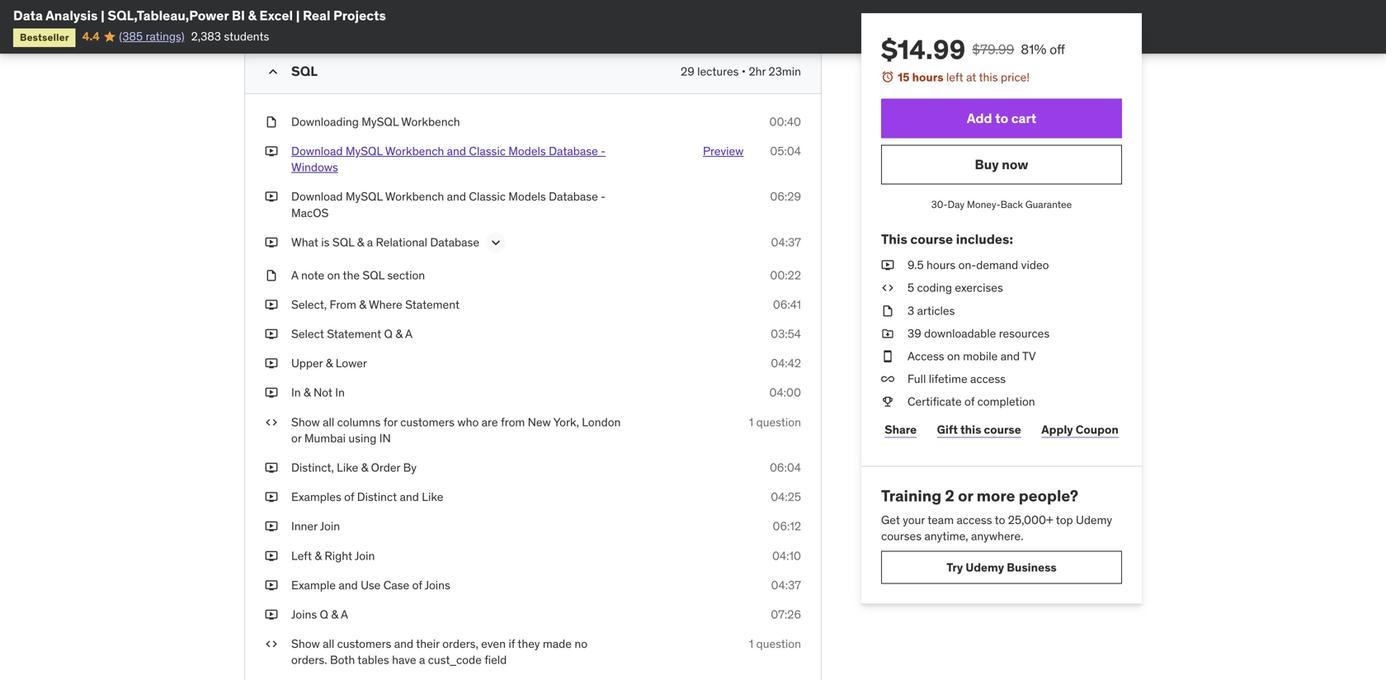 Task type: locate. For each thing, give the bounding box(es) containing it.
1 horizontal spatial a
[[419, 653, 425, 667]]

full
[[908, 371, 926, 386]]

0 horizontal spatial customers
[[337, 636, 391, 651]]

2 vertical spatial question
[[757, 636, 801, 651]]

share
[[885, 422, 917, 437]]

workbench for macos
[[385, 189, 444, 204]]

classic for download mysql workbench and classic models database - macos
[[469, 189, 506, 204]]

2 vertical spatial udemy
[[966, 560, 1005, 575]]

and for examples of distinct and like
[[400, 490, 419, 504]]

1 vertical spatial workbench
[[385, 144, 444, 158]]

2 | from the left
[[296, 7, 300, 24]]

workbench down downloading mysql workbench at left top
[[385, 144, 444, 158]]

joins q & a
[[291, 607, 348, 622]]

1 download from the top
[[291, 144, 343, 158]]

mysql for windows
[[346, 144, 383, 158]]

xsmall image for joins q & a
[[265, 607, 278, 623]]

data analysis | sql,tableau,power bi & excel | real projects
[[13, 7, 386, 24]]

and inside download mysql workbench and classic models database - windows
[[447, 144, 466, 158]]

workbench for windows
[[385, 144, 444, 158]]

or left mumbai
[[291, 431, 302, 446]]

classic
[[469, 144, 506, 158], [469, 189, 506, 204]]

udemy right try
[[966, 560, 1005, 575]]

this right at
[[979, 70, 998, 85]]

2hr
[[749, 64, 766, 79]]

0 vertical spatial statement
[[405, 297, 460, 312]]

| right 'analysis'
[[101, 7, 105, 24]]

to left ask
[[519, 14, 530, 29]]

1 show from the top
[[291, 415, 320, 429]]

team
[[928, 513, 954, 527]]

statement up lower
[[327, 326, 381, 341]]

join right the right
[[355, 548, 375, 563]]

database for download mysql workbench and classic models database - windows
[[549, 144, 598, 158]]

this
[[881, 231, 908, 248]]

0 vertical spatial 04:37
[[771, 235, 801, 250]]

and inside show all customers and their orders, even if they made no orders. both tables have a cust_code field
[[394, 636, 414, 651]]

0 vertical spatial this
[[979, 70, 998, 85]]

by
[[403, 460, 417, 475]]

1 vertical spatial of
[[344, 490, 354, 504]]

using
[[349, 431, 377, 446]]

gift
[[937, 422, 958, 437]]

1 all from the top
[[323, 415, 334, 429]]

1 vertical spatial -
[[601, 189, 606, 204]]

mysql inside the download mysql workbench and classic models database - macos
[[346, 189, 383, 204]]

hours for 9.5
[[927, 258, 956, 272]]

even
[[481, 636, 506, 651]]

& down where
[[396, 326, 403, 341]]

2 horizontal spatial udemy
[[1076, 513, 1113, 527]]

all for columns
[[323, 415, 334, 429]]

for
[[384, 415, 398, 429]]

download mysql workbench and classic models database - windows
[[291, 144, 606, 175]]

5 coding exercises
[[908, 280, 1003, 295]]

1 vertical spatial udemy
[[1076, 513, 1113, 527]]

and inside the download mysql workbench and classic models database - macos
[[447, 189, 466, 204]]

a left note
[[291, 268, 298, 283]]

- inside download mysql workbench and classic models database - windows
[[601, 144, 606, 158]]

join right inner
[[320, 519, 340, 534]]

in right not
[[335, 385, 345, 400]]

and left the "where"
[[463, 14, 482, 29]]

q down where
[[384, 326, 393, 341]]

like
[[337, 460, 358, 475], [422, 490, 444, 504]]

1 horizontal spatial udemy
[[966, 560, 1005, 575]]

2 vertical spatial of
[[412, 578, 422, 592]]

download
[[291, 144, 343, 158], [291, 189, 343, 204]]

mysql right downloading
[[362, 114, 399, 129]]

business
[[1007, 560, 1057, 575]]

1 1 from the top
[[749, 415, 754, 429]]

demand
[[977, 258, 1019, 272]]

udemy
[[424, 14, 460, 29], [1076, 513, 1113, 527], [966, 560, 1005, 575]]

0 vertical spatial show
[[291, 415, 320, 429]]

0 horizontal spatial q
[[320, 607, 328, 622]]

2 classic from the top
[[469, 189, 506, 204]]

buy
[[975, 156, 999, 173]]

like down using
[[337, 460, 358, 475]]

0 horizontal spatial |
[[101, 7, 105, 24]]

inner
[[291, 519, 318, 534]]

1 vertical spatial hours
[[927, 258, 956, 272]]

money-
[[967, 198, 1001, 211]]

0 vertical spatial all
[[323, 415, 334, 429]]

04:37 up the 00:22
[[771, 235, 801, 250]]

0 horizontal spatial sql
[[291, 63, 318, 80]]

models for download mysql workbench and classic models database - macos
[[509, 189, 546, 204]]

course
[[911, 231, 953, 248], [984, 422, 1022, 437]]

06:12
[[773, 519, 801, 534]]

a down example and use case of joins
[[341, 607, 348, 622]]

1 vertical spatial customers
[[337, 636, 391, 651]]

2 show from the top
[[291, 636, 320, 651]]

in
[[379, 431, 391, 446]]

0 vertical spatial a
[[553, 14, 559, 29]]

york,
[[553, 415, 579, 429]]

like right 'distinct'
[[422, 490, 444, 504]]

show
[[291, 415, 320, 429], [291, 636, 320, 651]]

are
[[482, 415, 498, 429]]

0 vertical spatial customers
[[400, 415, 455, 429]]

q down example
[[320, 607, 328, 622]]

try
[[947, 560, 963, 575]]

29 lectures • 2hr 23min
[[681, 64, 801, 79]]

they
[[518, 636, 540, 651]]

what
[[291, 235, 319, 250]]

all inside show all customers and their orders, even if they made no orders. both tables have a cust_code field
[[323, 636, 334, 651]]

2 1 question from the top
[[749, 636, 801, 651]]

off
[[1050, 41, 1066, 58]]

2 models from the top
[[509, 189, 546, 204]]

hours right 15
[[913, 70, 944, 85]]

download inside download mysql workbench and classic models database - windows
[[291, 144, 343, 158]]

models for download mysql workbench and classic models database - windows
[[509, 144, 546, 158]]

0 vertical spatial like
[[337, 460, 358, 475]]

2 vertical spatial mysql
[[346, 189, 383, 204]]

1 horizontal spatial customers
[[400, 415, 455, 429]]

workbench up relational
[[385, 189, 444, 204]]

a down select, from & where statement
[[405, 326, 413, 341]]

0 vertical spatial q
[[384, 326, 393, 341]]

1 vertical spatial access
[[957, 513, 993, 527]]

1 horizontal spatial like
[[422, 490, 444, 504]]

0 vertical spatial or
[[291, 431, 302, 446]]

show up mumbai
[[291, 415, 320, 429]]

statement down section
[[405, 297, 460, 312]]

udemy inside try udemy business 'link'
[[966, 560, 1005, 575]]

1 - from the top
[[601, 144, 606, 158]]

bi
[[232, 7, 245, 24]]

1 1 question from the top
[[749, 415, 801, 429]]

buy now button
[[881, 145, 1122, 185]]

show up orders.
[[291, 636, 320, 651]]

important introduction to udemy and where to ask a question
[[291, 14, 607, 29]]

& left lower
[[326, 356, 333, 371]]

1 horizontal spatial |
[[296, 7, 300, 24]]

1 vertical spatial database
[[549, 189, 598, 204]]

2 - from the top
[[601, 189, 606, 204]]

or right 2
[[958, 486, 973, 506]]

workbench inside the download mysql workbench and classic models database - macos
[[385, 189, 444, 204]]

1 vertical spatial question
[[757, 415, 801, 429]]

1 vertical spatial or
[[958, 486, 973, 506]]

access down "mobile"
[[971, 371, 1006, 386]]

0 horizontal spatial in
[[291, 385, 301, 400]]

xsmall image for distinct, like & order by
[[265, 460, 278, 476]]

full lifetime access
[[908, 371, 1006, 386]]

1 vertical spatial a
[[367, 235, 373, 250]]

classic inside download mysql workbench and classic models database - windows
[[469, 144, 506, 158]]

xsmall image for upper & lower
[[265, 355, 278, 372]]

2 horizontal spatial of
[[965, 394, 975, 409]]

0 vertical spatial classic
[[469, 144, 506, 158]]

of left 'distinct'
[[344, 490, 354, 504]]

workbench up download mysql workbench and classic models database - windows
[[401, 114, 460, 129]]

on
[[327, 268, 340, 283], [948, 349, 960, 364]]

examples
[[291, 490, 342, 504]]

question down 07:26
[[757, 636, 801, 651]]

and for show all customers and their orders, even if they made no orders. both tables have a cust_code field
[[394, 636, 414, 651]]

1 vertical spatial show
[[291, 636, 320, 651]]

a down their
[[419, 653, 425, 667]]

who
[[458, 415, 479, 429]]

1 vertical spatial course
[[984, 422, 1022, 437]]

classic inside the download mysql workbench and classic models database - macos
[[469, 189, 506, 204]]

1 vertical spatial a
[[405, 326, 413, 341]]

2 in from the left
[[335, 385, 345, 400]]

hours for 15
[[913, 70, 944, 85]]

download up macos
[[291, 189, 343, 204]]

mysql up what is sql & a relational database
[[346, 189, 383, 204]]

order
[[371, 460, 400, 475]]

all up both
[[323, 636, 334, 651]]

0 horizontal spatial a
[[291, 268, 298, 283]]

of down full lifetime access
[[965, 394, 975, 409]]

course down completion
[[984, 422, 1022, 437]]

database inside the download mysql workbench and classic models database - macos
[[549, 189, 598, 204]]

2 all from the top
[[323, 636, 334, 651]]

hours up coding
[[927, 258, 956, 272]]

- for download mysql workbench and classic models database - macos
[[601, 189, 606, 204]]

access up anywhere. on the right bottom of the page
[[957, 513, 993, 527]]

models inside the download mysql workbench and classic models database - macos
[[509, 189, 546, 204]]

0 horizontal spatial joins
[[291, 607, 317, 622]]

2 vertical spatial database
[[430, 235, 480, 250]]

- for download mysql workbench and classic models database - windows
[[601, 144, 606, 158]]

on left the
[[327, 268, 340, 283]]

udemy right top
[[1076, 513, 1113, 527]]

15
[[898, 70, 910, 85]]

sql right small icon
[[291, 63, 318, 80]]

0 vertical spatial course
[[911, 231, 953, 248]]

1 04:37 from the top
[[771, 235, 801, 250]]

1 horizontal spatial of
[[412, 578, 422, 592]]

1 vertical spatial join
[[355, 548, 375, 563]]

where
[[369, 297, 403, 312]]

includes:
[[956, 231, 1014, 248]]

0 vertical spatial database
[[549, 144, 598, 158]]

customers up tables
[[337, 636, 391, 651]]

download for windows
[[291, 144, 343, 158]]

0 vertical spatial joins
[[425, 578, 451, 592]]

udemy left the "where"
[[424, 14, 460, 29]]

xsmall image
[[265, 189, 278, 205], [265, 267, 278, 283], [265, 297, 278, 313], [265, 355, 278, 372], [881, 371, 895, 387], [265, 460, 278, 476], [265, 489, 278, 505], [265, 548, 278, 564], [265, 577, 278, 593], [265, 607, 278, 623], [265, 636, 278, 652]]

04:25
[[771, 490, 801, 504]]

add to cart
[[967, 110, 1037, 127]]

mysql inside download mysql workbench and classic models database - windows
[[346, 144, 383, 158]]

and left use
[[339, 578, 358, 592]]

access inside training 2 or more people? get your team access to 25,000+ top udemy courses anytime, anywhere.
[[957, 513, 993, 527]]

2
[[945, 486, 955, 506]]

show inside show all columns for customers who are from new york, london or mumbai using in
[[291, 415, 320, 429]]

and up have
[[394, 636, 414, 651]]

9.5
[[908, 258, 924, 272]]

04:37 up 07:26
[[771, 578, 801, 592]]

2 download from the top
[[291, 189, 343, 204]]

and
[[463, 14, 482, 29], [447, 144, 466, 158], [447, 189, 466, 204], [1001, 349, 1020, 364], [400, 490, 419, 504], [339, 578, 358, 592], [394, 636, 414, 651]]

workbench inside download mysql workbench and classic models database - windows
[[385, 144, 444, 158]]

exercises
[[955, 280, 1003, 295]]

joins down example
[[291, 607, 317, 622]]

06:04
[[770, 460, 801, 475]]

alarm image
[[881, 70, 895, 83]]

download up windows
[[291, 144, 343, 158]]

1 vertical spatial 1
[[749, 636, 754, 651]]

1 horizontal spatial q
[[384, 326, 393, 341]]

1 classic from the top
[[469, 144, 506, 158]]

2 vertical spatial a
[[419, 653, 425, 667]]

& up a note on the sql section
[[357, 235, 364, 250]]

0 vertical spatial access
[[971, 371, 1006, 386]]

orders.
[[291, 653, 327, 667]]

1 vertical spatial download
[[291, 189, 343, 204]]

0 horizontal spatial or
[[291, 431, 302, 446]]

to right introduction
[[410, 14, 421, 29]]

and down download mysql workbench and classic models database - windows 'button'
[[447, 189, 466, 204]]

0 vertical spatial mysql
[[362, 114, 399, 129]]

1 horizontal spatial statement
[[405, 297, 460, 312]]

1 vertical spatial models
[[509, 189, 546, 204]]

add
[[967, 110, 993, 127]]

0 vertical spatial 1
[[749, 415, 754, 429]]

all inside show all columns for customers who are from new york, london or mumbai using in
[[323, 415, 334, 429]]

mysql for macos
[[346, 189, 383, 204]]

to up anywhere. on the right bottom of the page
[[995, 513, 1006, 527]]

show inside show all customers and their orders, even if they made no orders. both tables have a cust_code field
[[291, 636, 320, 651]]

2 horizontal spatial a
[[405, 326, 413, 341]]

2 vertical spatial workbench
[[385, 189, 444, 204]]

05:04
[[770, 144, 801, 158]]

xsmall image
[[265, 13, 278, 30], [265, 114, 278, 130], [265, 143, 278, 159], [265, 234, 278, 250], [881, 257, 895, 273], [881, 280, 895, 296], [881, 303, 895, 319], [881, 325, 895, 342], [265, 326, 278, 342], [881, 348, 895, 364], [265, 385, 278, 401], [881, 394, 895, 410], [265, 414, 278, 430], [265, 518, 278, 535]]

1 vertical spatial 04:37
[[771, 578, 801, 592]]

orders,
[[443, 636, 479, 651]]

models inside download mysql workbench and classic models database - windows
[[509, 144, 546, 158]]

a right ask
[[553, 14, 559, 29]]

from
[[501, 415, 525, 429]]

top
[[1056, 513, 1074, 527]]

question for london
[[757, 415, 801, 429]]

2 1 from the top
[[749, 636, 754, 651]]

tables
[[358, 653, 389, 667]]

mysql down downloading mysql workbench at left top
[[346, 144, 383, 158]]

download mysql workbench and classic models database - windows button
[[291, 143, 621, 176]]

classic up the download mysql workbench and classic models database - macos
[[469, 144, 506, 158]]

a
[[291, 268, 298, 283], [405, 326, 413, 341], [341, 607, 348, 622]]

sql
[[291, 63, 318, 80], [332, 235, 354, 250], [363, 268, 385, 283]]

in left not
[[291, 385, 301, 400]]

1 vertical spatial sql
[[332, 235, 354, 250]]

database
[[549, 144, 598, 158], [549, 189, 598, 204], [430, 235, 480, 250]]

question down 04:00
[[757, 415, 801, 429]]

1 horizontal spatial sql
[[332, 235, 354, 250]]

1 vertical spatial on
[[948, 349, 960, 364]]

| left real on the left top
[[296, 7, 300, 24]]

$79.99
[[973, 41, 1015, 58]]

1 horizontal spatial on
[[948, 349, 960, 364]]

to
[[410, 14, 421, 29], [519, 14, 530, 29], [996, 110, 1009, 127], [995, 513, 1006, 527]]

& left order on the left bottom of the page
[[361, 460, 368, 475]]

small image
[[265, 63, 281, 80]]

download inside the download mysql workbench and classic models database - macos
[[291, 189, 343, 204]]

0 horizontal spatial of
[[344, 490, 354, 504]]

1 vertical spatial all
[[323, 636, 334, 651]]

of right case
[[412, 578, 422, 592]]

database for download mysql workbench and classic models database - macos
[[549, 189, 598, 204]]

sql right is
[[332, 235, 354, 250]]

and for download mysql workbench and classic models database - windows
[[447, 144, 466, 158]]

and up the download mysql workbench and classic models database - macos
[[447, 144, 466, 158]]

course up 9.5
[[911, 231, 953, 248]]

0 vertical spatial download
[[291, 144, 343, 158]]

udemy inside training 2 or more people? get your team access to 25,000+ top udemy courses anytime, anywhere.
[[1076, 513, 1113, 527]]

or inside show all columns for customers who are from new york, london or mumbai using in
[[291, 431, 302, 446]]

- inside the download mysql workbench and classic models database - macos
[[601, 189, 606, 204]]

a left relational
[[367, 235, 373, 250]]

0 horizontal spatial join
[[320, 519, 340, 534]]

and down by
[[400, 490, 419, 504]]

upper
[[291, 356, 323, 371]]

1 question down 04:00
[[749, 415, 801, 429]]

0 vertical spatial join
[[320, 519, 340, 534]]

0 vertical spatial on
[[327, 268, 340, 283]]

0 vertical spatial 1 question
[[749, 415, 801, 429]]

0 vertical spatial models
[[509, 144, 546, 158]]

joins right case
[[425, 578, 451, 592]]

video
[[1021, 258, 1049, 272]]

1 horizontal spatial or
[[958, 486, 973, 506]]

0 vertical spatial of
[[965, 394, 975, 409]]

database inside download mysql workbench and classic models database - windows
[[549, 144, 598, 158]]

0 horizontal spatial on
[[327, 268, 340, 283]]

on up full lifetime access
[[948, 349, 960, 364]]

this right gift
[[961, 422, 982, 437]]

all up mumbai
[[323, 415, 334, 429]]

in & not in
[[291, 385, 345, 400]]

and left tv at the right bottom of page
[[1001, 349, 1020, 364]]

& left not
[[304, 385, 311, 400]]

0 vertical spatial a
[[291, 268, 298, 283]]

& right from
[[359, 297, 366, 312]]

1 for no
[[749, 636, 754, 651]]

1 vertical spatial 1 question
[[749, 636, 801, 651]]

classic up the show lecture description image
[[469, 189, 506, 204]]

1 question for show all columns for customers who are from new york, london or mumbai using in
[[749, 415, 801, 429]]

1 vertical spatial like
[[422, 490, 444, 504]]

0 vertical spatial -
[[601, 144, 606, 158]]

left & right join
[[291, 548, 375, 563]]

1 horizontal spatial in
[[335, 385, 345, 400]]

question right ask
[[562, 14, 607, 29]]

0 horizontal spatial statement
[[327, 326, 381, 341]]

1 models from the top
[[509, 144, 546, 158]]

customers right for
[[400, 415, 455, 429]]

15 hours left at this price!
[[898, 70, 1030, 85]]

is
[[321, 235, 330, 250]]

1 question
[[749, 415, 801, 429], [749, 636, 801, 651]]

to left cart
[[996, 110, 1009, 127]]

0 vertical spatial udemy
[[424, 14, 460, 29]]

sql right the
[[363, 268, 385, 283]]

1 question down 07:26
[[749, 636, 801, 651]]

0 vertical spatial hours
[[913, 70, 944, 85]]



Task type: describe. For each thing, give the bounding box(es) containing it.
a inside show all customers and their orders, even if they made no orders. both tables have a cust_code field
[[419, 653, 425, 667]]

customers inside show all columns for customers who are from new york, london or mumbai using in
[[400, 415, 455, 429]]

london
[[582, 415, 621, 429]]

downloading
[[291, 114, 359, 129]]

inner join
[[291, 519, 340, 534]]

price!
[[1001, 70, 1030, 85]]

tv
[[1023, 349, 1036, 364]]

now
[[1002, 156, 1029, 173]]

2,383
[[191, 29, 221, 44]]

0 horizontal spatial course
[[911, 231, 953, 248]]

not
[[314, 385, 333, 400]]

coupon
[[1076, 422, 1119, 437]]

show lecture description image
[[488, 234, 504, 251]]

download mysql workbench and classic models database - macos
[[291, 189, 606, 220]]

2 horizontal spatial a
[[553, 14, 559, 29]]

cust_code
[[428, 653, 482, 667]]

1 horizontal spatial course
[[984, 422, 1022, 437]]

excel
[[260, 7, 293, 24]]

04:00
[[770, 385, 801, 400]]

1 in from the left
[[291, 385, 301, 400]]

bestseller
[[20, 31, 69, 44]]

access on mobile and tv
[[908, 349, 1036, 364]]

and for access on mobile and tv
[[1001, 349, 1020, 364]]

show for orders.
[[291, 636, 320, 651]]

show all customers and their orders, even if they made no orders. both tables have a cust_code field
[[291, 636, 588, 667]]

& right the "left" on the left bottom
[[315, 548, 322, 563]]

articles
[[917, 303, 955, 318]]

and for download mysql workbench and classic models database - macos
[[447, 189, 466, 204]]

1 vertical spatial this
[[961, 422, 982, 437]]

show for or
[[291, 415, 320, 429]]

ratings)
[[146, 29, 185, 44]]

29
[[681, 64, 695, 79]]

of for certificate
[[965, 394, 975, 409]]

xsmall image for examples of distinct and like
[[265, 489, 278, 505]]

analysis
[[45, 7, 98, 24]]

07:26
[[771, 607, 801, 622]]

classic for download mysql workbench and classic models database - windows
[[469, 144, 506, 158]]

database for what is sql & a relational database
[[430, 235, 480, 250]]

2 vertical spatial sql
[[363, 268, 385, 283]]

04:10
[[773, 548, 801, 563]]

& right bi
[[248, 7, 257, 24]]

00:40
[[770, 114, 801, 129]]

on-
[[959, 258, 977, 272]]

lifetime
[[929, 371, 968, 386]]

question for no
[[757, 636, 801, 651]]

3 articles
[[908, 303, 955, 318]]

1 horizontal spatial joins
[[425, 578, 451, 592]]

1 vertical spatial statement
[[327, 326, 381, 341]]

both
[[330, 653, 355, 667]]

access
[[908, 349, 945, 364]]

upper & lower
[[291, 356, 367, 371]]

projects
[[333, 7, 386, 24]]

0 vertical spatial question
[[562, 14, 607, 29]]

30-
[[932, 198, 948, 211]]

apply
[[1042, 422, 1073, 437]]

•
[[742, 64, 746, 79]]

use
[[361, 578, 381, 592]]

courses
[[881, 529, 922, 544]]

gift this course link
[[934, 413, 1025, 446]]

xsmall image for a note on the sql section
[[265, 267, 278, 283]]

new
[[528, 415, 551, 429]]

anytime,
[[925, 529, 969, 544]]

from
[[330, 297, 356, 312]]

all for customers
[[323, 636, 334, 651]]

customers inside show all customers and their orders, even if they made no orders. both tables have a cust_code field
[[337, 636, 391, 651]]

downloadable
[[924, 326, 996, 341]]

04:42
[[771, 356, 801, 371]]

to inside button
[[996, 110, 1009, 127]]

downloading mysql workbench
[[291, 114, 460, 129]]

9.5 hours on-demand video
[[908, 258, 1049, 272]]

0 horizontal spatial a
[[367, 235, 373, 250]]

xsmall image for example and use case of joins
[[265, 577, 278, 593]]

to inside training 2 or more people? get your team access to 25,000+ top udemy courses anytime, anywhere.
[[995, 513, 1006, 527]]

try udemy business link
[[881, 551, 1122, 584]]

1 | from the left
[[101, 7, 105, 24]]

buy now
[[975, 156, 1029, 173]]

$14.99 $79.99 81% off
[[881, 33, 1066, 66]]

show all columns for customers who are from new york, london or mumbai using in
[[291, 415, 621, 446]]

case
[[384, 578, 410, 592]]

0 vertical spatial sql
[[291, 63, 318, 80]]

2 vertical spatial a
[[341, 607, 348, 622]]

mumbai
[[304, 431, 346, 446]]

or inside training 2 or more people? get your team access to 25,000+ top udemy courses anytime, anywhere.
[[958, 486, 973, 506]]

download for macos
[[291, 189, 343, 204]]

your
[[903, 513, 925, 527]]

windows
[[291, 160, 338, 175]]

sql,tableau,power
[[108, 7, 229, 24]]

apply coupon
[[1042, 422, 1119, 437]]

preview
[[703, 144, 744, 158]]

no
[[575, 636, 588, 651]]

have
[[392, 653, 416, 667]]

more
[[977, 486, 1016, 506]]

cart
[[1012, 110, 1037, 127]]

important
[[291, 14, 342, 29]]

xsmall image for left & right join
[[265, 548, 278, 564]]

xsmall image for show all customers and their orders, even if they made no orders. both tables have a cust_code field
[[265, 636, 278, 652]]

2 04:37 from the top
[[771, 578, 801, 592]]

try udemy business
[[947, 560, 1057, 575]]

training 2 or more people? get your team access to 25,000+ top udemy courses anytime, anywhere.
[[881, 486, 1113, 544]]

distinct
[[357, 490, 397, 504]]

xsmall image for select, from & where statement
[[265, 297, 278, 313]]

0 vertical spatial workbench
[[401, 114, 460, 129]]

training
[[881, 486, 942, 506]]

ask
[[533, 14, 550, 29]]

lectures
[[698, 64, 739, 79]]

of for examples
[[344, 490, 354, 504]]

a note on the sql section
[[291, 268, 425, 283]]

1 horizontal spatial join
[[355, 548, 375, 563]]

guarantee
[[1026, 198, 1072, 211]]

xsmall image for download mysql workbench and classic models database - macos
[[265, 189, 278, 205]]

& down example
[[331, 607, 338, 622]]

1 vertical spatial joins
[[291, 607, 317, 622]]

example
[[291, 578, 336, 592]]

add to cart button
[[881, 99, 1122, 138]]

made
[[543, 636, 572, 651]]

2,383 students
[[191, 29, 269, 44]]

field
[[485, 653, 507, 667]]

00:22
[[770, 268, 801, 283]]

1 for london
[[749, 415, 754, 429]]

1 vertical spatial q
[[320, 607, 328, 622]]

coding
[[917, 280, 952, 295]]

1 question for show all customers and their orders, even if they made no orders. both tables have a cust_code field
[[749, 636, 801, 651]]

0 horizontal spatial udemy
[[424, 14, 460, 29]]

81%
[[1021, 41, 1047, 58]]

3
[[908, 303, 915, 318]]

get
[[881, 513, 900, 527]]

0 horizontal spatial like
[[337, 460, 358, 475]]



Task type: vqa. For each thing, say whether or not it's contained in the screenshot.
leftmost ILLUSTRATION
no



